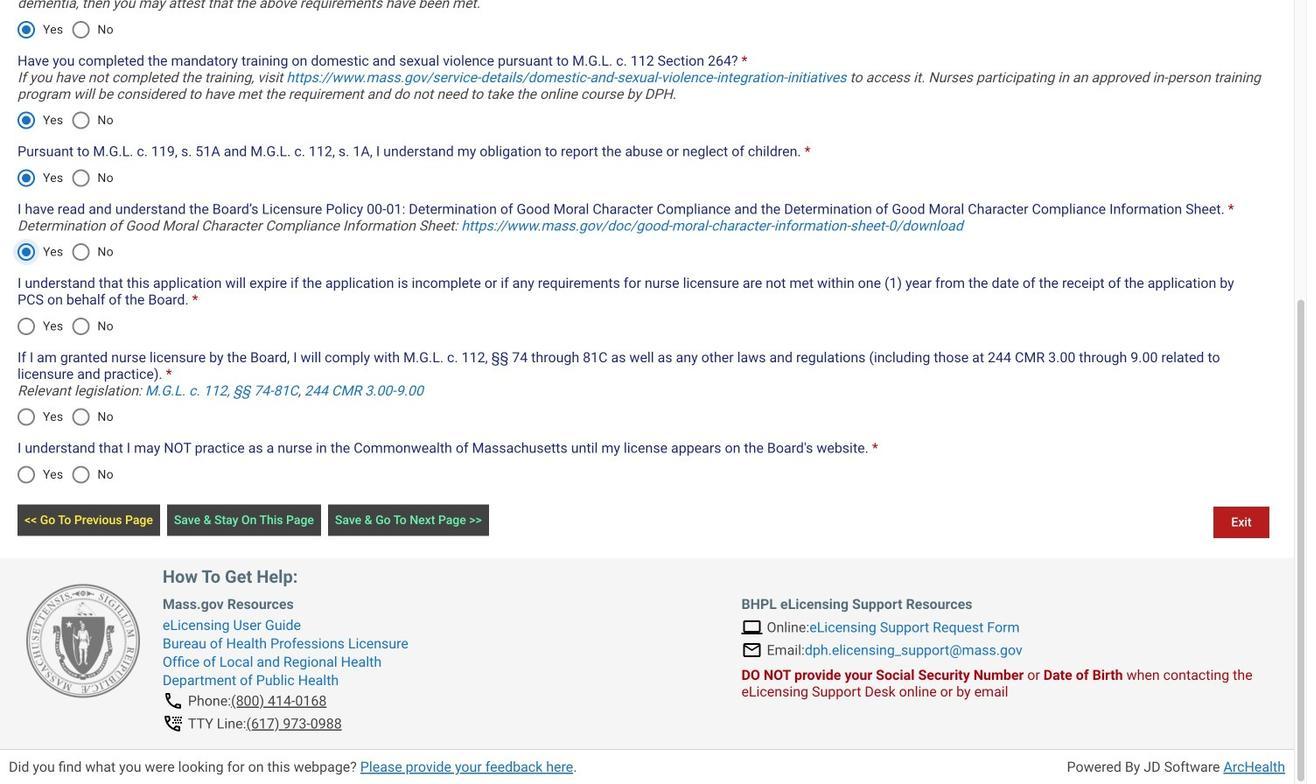 Task type: describe. For each thing, give the bounding box(es) containing it.
5 option group from the top
[[7, 305, 122, 347]]

7 option group from the top
[[7, 454, 122, 496]]



Task type: vqa. For each thing, say whether or not it's contained in the screenshot.
text field
no



Task type: locate. For each thing, give the bounding box(es) containing it.
1 option group from the top
[[7, 9, 122, 51]]

massachusetts state seal image
[[26, 584, 140, 698]]

2 option group from the top
[[7, 99, 122, 141]]

3 option group from the top
[[7, 157, 122, 199]]

6 option group from the top
[[7, 396, 122, 438]]

option group
[[7, 9, 122, 51], [7, 99, 122, 141], [7, 157, 122, 199], [7, 231, 122, 273], [7, 305, 122, 347], [7, 396, 122, 438], [7, 454, 122, 496]]

4 option group from the top
[[7, 231, 122, 273]]



